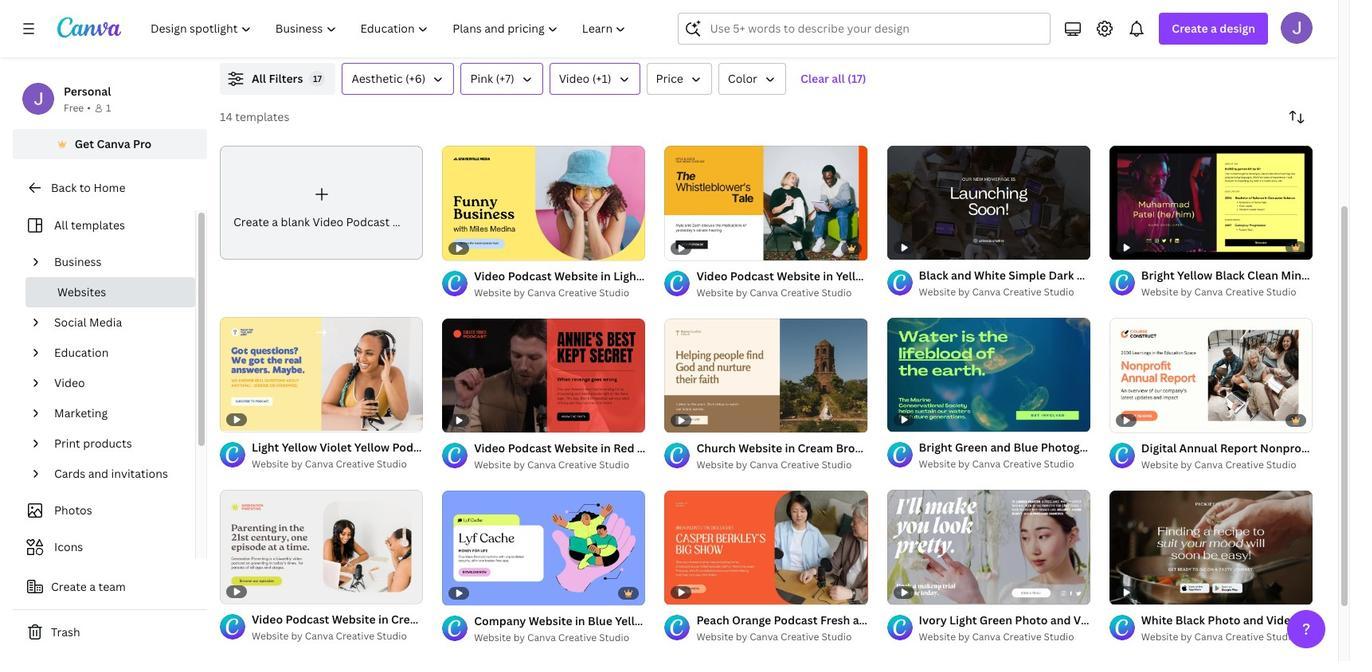 Task type: locate. For each thing, give the bounding box(es) containing it.
print products link
[[48, 429, 186, 459]]

all down back
[[54, 218, 68, 233]]

1 horizontal spatial black
[[919, 268, 949, 283]]

a left design
[[1211, 21, 1218, 36]]

None search field
[[679, 13, 1051, 45]]

0 horizontal spatial simple
[[874, 441, 911, 456]]

style inside video podcast website in red black dynamic neons style website by canva creative studio
[[758, 441, 785, 456]]

price
[[656, 71, 684, 86]]

report
[[1221, 440, 1258, 456]]

and for black
[[951, 268, 972, 283]]

website inside "create a blank video podcast website" element
[[393, 214, 436, 229]]

creative inside the digital annual report nonprofit educat website by canva creative studio
[[1226, 458, 1265, 472]]

style
[[758, 441, 785, 456], [952, 441, 980, 456]]

a left team
[[89, 579, 96, 594]]

create for create a design
[[1173, 21, 1209, 36]]

church website in cream brown simple blocks style link
[[697, 440, 980, 457]]

annual
[[1180, 440, 1218, 456]]

0 horizontal spatial templates
[[71, 218, 125, 233]]

in inside video podcast website in red black dynamic neons style website by canva creative studio
[[601, 441, 611, 456]]

2 horizontal spatial create
[[1173, 21, 1209, 36]]

creative
[[1003, 285, 1042, 299], [1226, 285, 1265, 299], [558, 286, 597, 299], [781, 286, 820, 299], [336, 457, 375, 471], [1003, 458, 1042, 471], [1226, 458, 1265, 472], [558, 458, 597, 472], [781, 458, 820, 472], [336, 630, 375, 643], [1003, 630, 1042, 644], [1226, 630, 1265, 644], [781, 631, 820, 644], [558, 631, 597, 644]]

and inside cards and invitations 'link'
[[88, 466, 108, 481]]

create for create a team
[[51, 579, 87, 594]]

templates for all templates
[[71, 218, 125, 233]]

marketing up the print products
[[54, 406, 108, 421]]

0 vertical spatial a
[[1211, 21, 1218, 36]]

1 horizontal spatial and
[[951, 268, 972, 283]]

0 horizontal spatial all
[[54, 218, 68, 233]]

1 horizontal spatial podcast
[[508, 441, 552, 456]]

2 horizontal spatial a
[[1211, 21, 1218, 36]]

1 vertical spatial a
[[272, 214, 278, 229]]

create down icons
[[51, 579, 87, 594]]

a inside button
[[89, 579, 96, 594]]

black left white
[[919, 268, 949, 283]]

0 horizontal spatial marketing
[[54, 406, 108, 421]]

1 vertical spatial podcast
[[508, 441, 552, 456]]

0 horizontal spatial create
[[51, 579, 87, 594]]

0 vertical spatial all
[[252, 71, 266, 86]]

create
[[1173, 21, 1209, 36], [233, 214, 269, 229], [51, 579, 87, 594]]

0 vertical spatial templates
[[235, 109, 290, 124]]

2 vertical spatial a
[[89, 579, 96, 594]]

clear
[[801, 71, 829, 86]]

video inside button
[[559, 71, 590, 86]]

0 vertical spatial and
[[951, 268, 972, 283]]

1 vertical spatial and
[[88, 466, 108, 481]]

create a design button
[[1160, 13, 1269, 45]]

1 vertical spatial templates
[[71, 218, 125, 233]]

by inside video podcast website in red black dynamic neons style website by canva creative studio
[[514, 458, 525, 472]]

studio inside the digital annual report nonprofit educat website by canva creative studio
[[1267, 458, 1297, 472]]

video podcast website templates image
[[973, 0, 1313, 44], [973, 0, 1313, 44]]

by inside black and white simple dark marketing site launch website website by canva creative studio
[[959, 285, 970, 299]]

1 horizontal spatial templates
[[235, 109, 290, 124]]

0 vertical spatial simple
[[1009, 268, 1046, 283]]

video inside video podcast website in red black dynamic neons style website by canva creative studio
[[474, 441, 505, 456]]

Sort by button
[[1281, 101, 1313, 133]]

media
[[89, 315, 122, 330]]

1 horizontal spatial a
[[272, 214, 278, 229]]

canva inside black and white simple dark marketing site launch website website by canva creative studio
[[973, 285, 1001, 299]]

marketing left site
[[1077, 268, 1132, 283]]

create left design
[[1173, 21, 1209, 36]]

1 horizontal spatial style
[[952, 441, 980, 456]]

0 vertical spatial create
[[1173, 21, 1209, 36]]

website by canva creative studio
[[1142, 285, 1297, 299], [474, 286, 630, 299], [697, 286, 852, 299], [252, 457, 407, 471], [919, 458, 1075, 471], [252, 630, 407, 643], [919, 630, 1075, 644], [1142, 630, 1297, 644], [697, 631, 852, 644], [474, 631, 630, 644]]

0 vertical spatial marketing
[[1077, 268, 1132, 283]]

color
[[728, 71, 758, 86]]

video (+1) button
[[550, 63, 640, 95]]

podcast inside video podcast website in red black dynamic neons style website by canva creative studio
[[508, 441, 552, 456]]

2 style from the left
[[952, 441, 980, 456]]

0 vertical spatial podcast
[[346, 214, 390, 229]]

a
[[1211, 21, 1218, 36], [272, 214, 278, 229], [89, 579, 96, 594]]

aesthetic (+6) button
[[342, 63, 455, 95]]

church website in cream brown simple blocks style website by canva creative studio
[[697, 441, 980, 472]]

and right cards
[[88, 466, 108, 481]]

back
[[51, 180, 77, 195]]

back to home link
[[13, 172, 207, 204]]

1 in from the left
[[601, 441, 611, 456]]

all left filters
[[252, 71, 266, 86]]

style right the blocks
[[952, 441, 980, 456]]

top level navigation element
[[140, 13, 640, 45]]

1 horizontal spatial marketing
[[1077, 268, 1132, 283]]

1
[[106, 101, 111, 115]]

studio inside black and white simple dark marketing site launch website website by canva creative studio
[[1044, 285, 1075, 299]]

clear all (17)
[[801, 71, 867, 86]]

digital annual report nonprofit educat website by canva creative studio
[[1142, 440, 1351, 472]]

create a blank video podcast website element
[[220, 146, 436, 260]]

create inside button
[[51, 579, 87, 594]]

creative inside the 'church website in cream brown simple blocks style website by canva creative studio'
[[781, 458, 820, 472]]

websites
[[57, 284, 106, 300]]

studio inside the 'church website in cream brown simple blocks style website by canva creative studio'
[[822, 458, 852, 472]]

color button
[[719, 63, 786, 95]]

brown
[[836, 441, 871, 456]]

icons link
[[22, 532, 186, 563]]

1 vertical spatial create
[[233, 214, 269, 229]]

1 style from the left
[[758, 441, 785, 456]]

dynamic
[[670, 441, 718, 456]]

1 vertical spatial black
[[637, 441, 667, 456]]

a left blank
[[272, 214, 278, 229]]

black inside black and white simple dark marketing site launch website website by canva creative studio
[[919, 268, 949, 283]]

jacob simon image
[[1281, 12, 1313, 44]]

launch
[[1158, 268, 1198, 283]]

team
[[98, 579, 126, 594]]

all
[[832, 71, 845, 86]]

1 horizontal spatial all
[[252, 71, 266, 86]]

white
[[975, 268, 1006, 283]]

black right the red
[[637, 441, 667, 456]]

0 horizontal spatial style
[[758, 441, 785, 456]]

dark
[[1049, 268, 1074, 283]]

a for team
[[89, 579, 96, 594]]

1 vertical spatial simple
[[874, 441, 911, 456]]

studio inside video podcast website in red black dynamic neons style website by canva creative studio
[[599, 458, 630, 472]]

back to home
[[51, 180, 126, 195]]

1 vertical spatial marketing
[[54, 406, 108, 421]]

2 in from the left
[[785, 441, 795, 456]]

in left cream
[[785, 441, 795, 456]]

0 horizontal spatial black
[[637, 441, 667, 456]]

create inside dropdown button
[[1173, 21, 1209, 36]]

canva
[[97, 136, 130, 151], [973, 285, 1001, 299], [1195, 285, 1224, 299], [528, 286, 556, 299], [750, 286, 779, 299], [305, 457, 334, 471], [973, 458, 1001, 471], [1195, 458, 1224, 472], [528, 458, 556, 472], [750, 458, 779, 472], [305, 630, 334, 643], [973, 630, 1001, 644], [1195, 630, 1224, 644], [750, 631, 779, 644], [528, 631, 556, 644]]

video link
[[48, 368, 186, 398]]

creative inside video podcast website in red black dynamic neons style website by canva creative studio
[[558, 458, 597, 472]]

0 horizontal spatial in
[[601, 441, 611, 456]]

style right neons
[[758, 441, 785, 456]]

video for video podcast website in red black dynamic neons style website by canva creative studio
[[474, 441, 505, 456]]

0 horizontal spatial and
[[88, 466, 108, 481]]

in left the red
[[601, 441, 611, 456]]

studio
[[1044, 285, 1075, 299], [1267, 285, 1297, 299], [599, 286, 630, 299], [822, 286, 852, 299], [377, 457, 407, 471], [1044, 458, 1075, 471], [1267, 458, 1297, 472], [599, 458, 630, 472], [822, 458, 852, 472], [377, 630, 407, 643], [1044, 630, 1075, 644], [1267, 630, 1297, 644], [822, 631, 852, 644], [599, 631, 630, 644]]

14
[[220, 109, 233, 124]]

trash
[[51, 625, 80, 640]]

aesthetic (+6)
[[352, 71, 426, 86]]

black
[[919, 268, 949, 283], [637, 441, 667, 456]]

podcast
[[346, 214, 390, 229], [508, 441, 552, 456]]

templates right "14"
[[235, 109, 290, 124]]

2 vertical spatial create
[[51, 579, 87, 594]]

pro
[[133, 136, 152, 151]]

simple right brown
[[874, 441, 911, 456]]

1 horizontal spatial in
[[785, 441, 795, 456]]

red
[[614, 441, 635, 456]]

free •
[[64, 101, 91, 115]]

simple inside black and white simple dark marketing site launch website website by canva creative studio
[[1009, 268, 1046, 283]]

canva inside the 'church website in cream brown simple blocks style website by canva creative studio'
[[750, 458, 779, 472]]

1 horizontal spatial create
[[233, 214, 269, 229]]

(+1)
[[593, 71, 612, 86]]

create left blank
[[233, 214, 269, 229]]

and inside black and white simple dark marketing site launch website website by canva creative studio
[[951, 268, 972, 283]]

0 vertical spatial black
[[919, 268, 949, 283]]

templates down back to home
[[71, 218, 125, 233]]

simple inside the 'church website in cream brown simple blocks style website by canva creative studio'
[[874, 441, 911, 456]]

create a design
[[1173, 21, 1256, 36]]

0 horizontal spatial a
[[89, 579, 96, 594]]

video
[[559, 71, 590, 86], [313, 214, 344, 229], [54, 375, 85, 390], [474, 441, 505, 456]]

photos
[[54, 503, 92, 518]]

black inside video podcast website in red black dynamic neons style website by canva creative studio
[[637, 441, 667, 456]]

canva inside the digital annual report nonprofit educat website by canva creative studio
[[1195, 458, 1224, 472]]

a for design
[[1211, 21, 1218, 36]]

marketing
[[1077, 268, 1132, 283], [54, 406, 108, 421]]

create a team
[[51, 579, 126, 594]]

1 horizontal spatial simple
[[1009, 268, 1046, 283]]

simple left dark
[[1009, 268, 1046, 283]]

website
[[393, 214, 436, 229], [1201, 268, 1244, 283], [919, 285, 956, 299], [1142, 285, 1179, 299], [474, 286, 511, 299], [697, 286, 734, 299], [555, 441, 598, 456], [739, 441, 783, 456], [252, 457, 289, 471], [919, 458, 956, 471], [1142, 458, 1179, 472], [474, 458, 511, 472], [697, 458, 734, 472], [252, 630, 289, 643], [919, 630, 956, 644], [1142, 630, 1179, 644], [697, 631, 734, 644], [474, 631, 511, 644]]

and left white
[[951, 268, 972, 283]]

a inside dropdown button
[[1211, 21, 1218, 36]]

1 vertical spatial all
[[54, 218, 68, 233]]

by
[[959, 285, 970, 299], [1181, 285, 1193, 299], [514, 286, 525, 299], [736, 286, 748, 299], [291, 457, 303, 471], [959, 458, 970, 471], [1181, 458, 1193, 472], [514, 458, 525, 472], [736, 458, 748, 472], [291, 630, 303, 643], [959, 630, 970, 644], [1181, 630, 1193, 644], [736, 631, 748, 644], [514, 631, 525, 644]]

all
[[252, 71, 266, 86], [54, 218, 68, 233]]



Task type: describe. For each thing, give the bounding box(es) containing it.
print
[[54, 436, 80, 451]]

business
[[54, 254, 102, 269]]

(+7)
[[496, 71, 515, 86]]

black and white simple dark marketing site launch website website by canva creative studio
[[919, 268, 1244, 299]]

17 filter options selected element
[[310, 71, 325, 87]]

get canva pro button
[[13, 129, 207, 159]]

aesthetic
[[352, 71, 403, 86]]

to
[[79, 180, 91, 195]]

by inside the 'church website in cream brown simple blocks style website by canva creative studio'
[[736, 458, 748, 472]]

church
[[697, 441, 736, 456]]

creative inside black and white simple dark marketing site launch website website by canva creative studio
[[1003, 285, 1042, 299]]

site
[[1134, 268, 1155, 283]]

video podcast website in red black dynamic neons style link
[[474, 440, 785, 457]]

price button
[[647, 63, 712, 95]]

black and white simple dark marketing site launch website link
[[919, 267, 1244, 285]]

all filters
[[252, 71, 303, 86]]

(17)
[[848, 71, 867, 86]]

home
[[94, 180, 126, 195]]

trash link
[[13, 617, 207, 649]]

education link
[[48, 338, 186, 368]]

cards and invitations
[[54, 466, 168, 481]]

social media link
[[48, 308, 186, 338]]

17
[[313, 73, 322, 84]]

pink
[[470, 71, 493, 86]]

cards
[[54, 466, 85, 481]]

design
[[1220, 21, 1256, 36]]

templates for 14 templates
[[235, 109, 290, 124]]

a for blank
[[272, 214, 278, 229]]

business link
[[48, 247, 186, 277]]

all templates link
[[22, 210, 186, 241]]

video (+1)
[[559, 71, 612, 86]]

blank
[[281, 214, 310, 229]]

blocks
[[914, 441, 950, 456]]

video for video
[[54, 375, 85, 390]]

•
[[87, 101, 91, 115]]

neons
[[720, 441, 755, 456]]

photos link
[[22, 496, 186, 526]]

icons
[[54, 539, 83, 555]]

create a blank video podcast website
[[233, 214, 436, 229]]

free
[[64, 101, 84, 115]]

digital
[[1142, 440, 1177, 456]]

create for create a blank video podcast website
[[233, 214, 269, 229]]

canva inside button
[[97, 136, 130, 151]]

and for cards
[[88, 466, 108, 481]]

social
[[54, 315, 87, 330]]

video for video (+1)
[[559, 71, 590, 86]]

style inside the 'church website in cream brown simple blocks style website by canva creative studio'
[[952, 441, 980, 456]]

in inside the 'church website in cream brown simple blocks style website by canva creative studio'
[[785, 441, 795, 456]]

products
[[83, 436, 132, 451]]

print products
[[54, 436, 132, 451]]

create a blank video podcast website link
[[220, 146, 436, 260]]

marketing inside black and white simple dark marketing site launch website website by canva creative studio
[[1077, 268, 1132, 283]]

cream
[[798, 441, 834, 456]]

clear all (17) button
[[793, 63, 875, 95]]

get canva pro
[[75, 136, 152, 151]]

(+6)
[[406, 71, 426, 86]]

pink (+7) button
[[461, 63, 543, 95]]

0 horizontal spatial podcast
[[346, 214, 390, 229]]

marketing link
[[48, 398, 186, 429]]

invitations
[[111, 466, 168, 481]]

canva inside video podcast website in red black dynamic neons style website by canva creative studio
[[528, 458, 556, 472]]

website inside the digital annual report nonprofit educat website by canva creative studio
[[1142, 458, 1179, 472]]

personal
[[64, 84, 111, 99]]

create a team button
[[13, 571, 207, 603]]

filters
[[269, 71, 303, 86]]

video podcast website in red black dynamic neons style website by canva creative studio
[[474, 441, 785, 472]]

14 templates
[[220, 109, 290, 124]]

education
[[54, 345, 109, 360]]

all for all templates
[[54, 218, 68, 233]]

digital annual report nonprofit educat link
[[1142, 440, 1351, 457]]

cards and invitations link
[[48, 459, 186, 489]]

get
[[75, 136, 94, 151]]

pink (+7)
[[470, 71, 515, 86]]

by inside the digital annual report nonprofit educat website by canva creative studio
[[1181, 458, 1193, 472]]

all for all filters
[[252, 71, 266, 86]]

all templates
[[54, 218, 125, 233]]

educat
[[1316, 440, 1351, 456]]

nonprofit
[[1261, 440, 1314, 456]]

Search search field
[[710, 14, 1041, 44]]

social media
[[54, 315, 122, 330]]



Task type: vqa. For each thing, say whether or not it's contained in the screenshot.
first,
no



